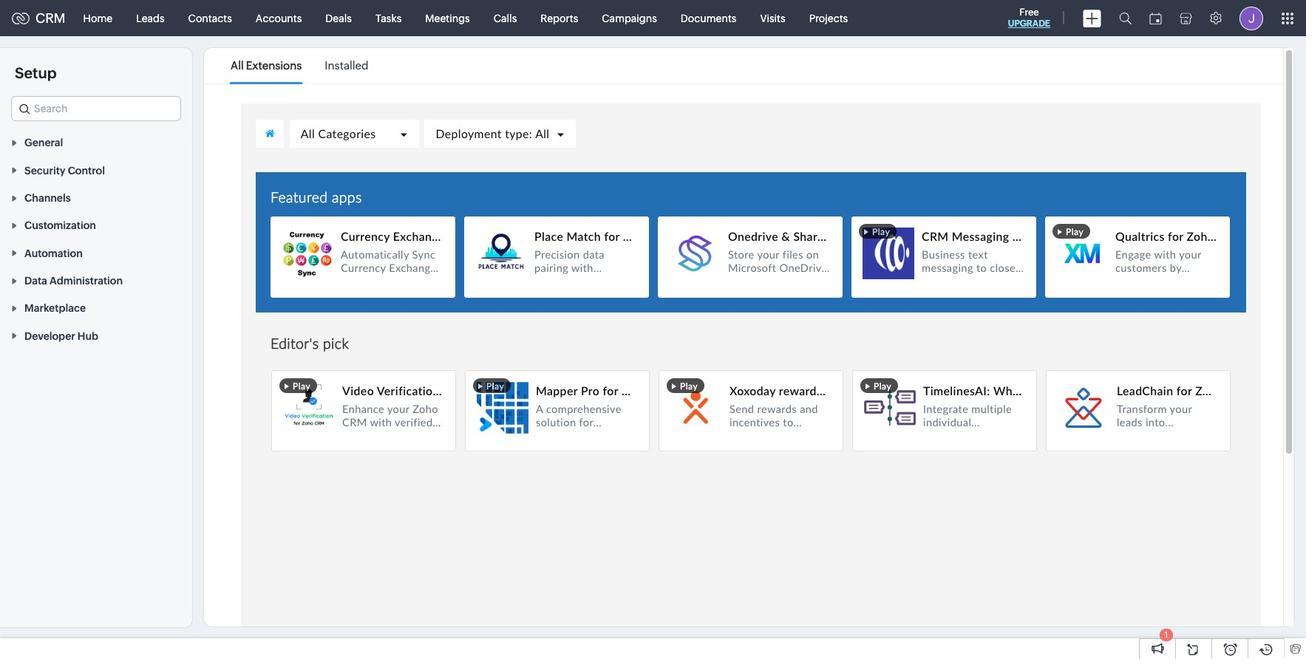 Task type: describe. For each thing, give the bounding box(es) containing it.
Search text field
[[12, 97, 180, 120]]

meetings
[[425, 12, 470, 24]]

logo image
[[12, 12, 30, 24]]

general button
[[0, 129, 192, 156]]

deals
[[326, 12, 352, 24]]

administration
[[49, 275, 123, 287]]

developer hub
[[24, 330, 98, 342]]

search image
[[1119, 12, 1132, 24]]

channels button
[[0, 184, 192, 211]]

developer
[[24, 330, 75, 342]]

profile element
[[1231, 0, 1272, 36]]

security control
[[24, 165, 105, 176]]

crm link
[[12, 10, 65, 26]]

campaigns link
[[590, 0, 669, 36]]

general
[[24, 137, 63, 149]]

marketplace button
[[0, 294, 192, 322]]

campaigns
[[602, 12, 657, 24]]

setup
[[15, 64, 57, 81]]

free upgrade
[[1008, 7, 1050, 29]]

hub
[[78, 330, 98, 342]]

leads
[[136, 12, 165, 24]]

upgrade
[[1008, 18, 1050, 29]]

deals link
[[314, 0, 364, 36]]

customization button
[[0, 211, 192, 239]]

calls
[[494, 12, 517, 24]]

all extensions
[[231, 59, 302, 72]]

1
[[1165, 631, 1168, 639]]

home link
[[71, 0, 124, 36]]

leads link
[[124, 0, 176, 36]]

search element
[[1110, 0, 1141, 36]]

projects link
[[797, 0, 860, 36]]

tasks link
[[364, 0, 413, 36]]



Task type: locate. For each thing, give the bounding box(es) containing it.
marketplace
[[24, 303, 86, 314]]

data administration
[[24, 275, 123, 287]]

profile image
[[1240, 6, 1263, 30]]

crm
[[35, 10, 65, 26]]

tasks
[[375, 12, 402, 24]]

installed link
[[325, 49, 369, 83]]

data administration button
[[0, 267, 192, 294]]

security control button
[[0, 156, 192, 184]]

visits
[[760, 12, 786, 24]]

channels
[[24, 192, 71, 204]]

visits link
[[748, 0, 797, 36]]

security
[[24, 165, 65, 176]]

data
[[24, 275, 47, 287]]

contacts link
[[176, 0, 244, 36]]

free
[[1020, 7, 1039, 18]]

create menu element
[[1074, 0, 1110, 36]]

developer hub button
[[0, 322, 192, 349]]

documents
[[681, 12, 737, 24]]

documents link
[[669, 0, 748, 36]]

reports link
[[529, 0, 590, 36]]

projects
[[809, 12, 848, 24]]

calls link
[[482, 0, 529, 36]]

all extensions link
[[231, 49, 302, 83]]

contacts
[[188, 12, 232, 24]]

automation
[[24, 247, 83, 259]]

extensions
[[246, 59, 302, 72]]

control
[[68, 165, 105, 176]]

meetings link
[[413, 0, 482, 36]]

home
[[83, 12, 112, 24]]

create menu image
[[1083, 9, 1101, 27]]

automation button
[[0, 239, 192, 267]]

customization
[[24, 220, 96, 232]]

all
[[231, 59, 244, 72]]

accounts link
[[244, 0, 314, 36]]

None field
[[11, 96, 181, 121]]

installed
[[325, 59, 369, 72]]

calendar image
[[1150, 12, 1162, 24]]

accounts
[[256, 12, 302, 24]]

reports
[[541, 12, 578, 24]]



